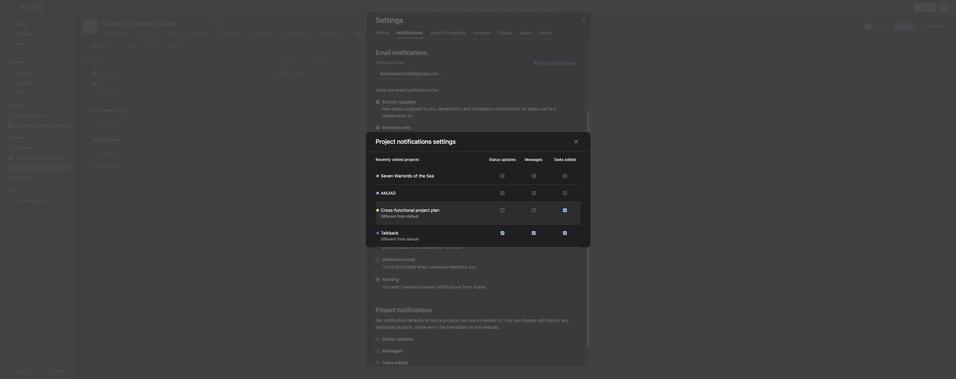 Task type: locate. For each thing, give the bounding box(es) containing it.
notifications
[[397, 30, 423, 35]]

browser inside nothing you won't receive browser notifications from asana
[[419, 284, 435, 290]]

notification
[[384, 318, 406, 323]]

seven warlords of the sea link
[[4, 121, 71, 131], [4, 163, 71, 173]]

you
[[428, 151, 436, 156], [469, 264, 476, 270], [461, 318, 468, 323]]

be down '@mentions' at bottom
[[394, 264, 399, 270]]

1 me from the top
[[387, 87, 394, 93]]

completed image
[[91, 69, 98, 77], [91, 80, 98, 88]]

email right remove
[[563, 188, 573, 192]]

row containing task name
[[75, 56, 956, 67]]

2 notified from the top
[[401, 264, 416, 270]]

and left completion
[[463, 106, 471, 111]]

seven warlords of the sea down reports
[[381, 173, 434, 178]]

to up won't
[[425, 318, 429, 323]]

0 vertical spatial task
[[98, 44, 106, 49]]

functional
[[30, 155, 50, 160], [394, 207, 414, 213]]

1 notified from the top
[[401, 237, 416, 242]]

@mentions,
[[438, 106, 462, 111]]

1 toggle notify about task creations checkbox from the top
[[563, 174, 567, 178]]

settings
[[538, 318, 554, 323]]

only for mentions only
[[402, 125, 411, 130]]

notified for updates
[[401, 237, 416, 242]]

toggle notify about status updates checkbox for amjad
[[501, 191, 504, 195]]

different from default down browser notifications
[[381, 214, 419, 219]]

toggle notify about messages checkbox for seven warlords of the sea
[[532, 174, 536, 178]]

set
[[376, 318, 383, 323]]

projects left in
[[420, 169, 436, 175]]

me up you'll
[[387, 218, 394, 224]]

add task… for recruiting
[[100, 122, 121, 127]]

for left any
[[555, 318, 561, 323]]

me for email
[[387, 87, 394, 93]]

1 completed image from the top
[[91, 69, 98, 77]]

2 my from the top
[[16, 113, 22, 118]]

starred element
[[0, 99, 75, 132]]

add section
[[92, 163, 120, 169]]

different down browser notifications
[[381, 214, 396, 219]]

1 vertical spatial you,
[[428, 132, 437, 137]]

assigned inside activity updates new tasks assigned to you, @mentions, and completion notifications for tasks you're a collaborator on
[[404, 106, 422, 111]]

project up the send me browser notifications for…
[[416, 207, 430, 213]]

completed image for recruiting top pirates text box
[[91, 69, 98, 77]]

warlords
[[30, 123, 48, 128], [30, 165, 48, 170], [394, 173, 412, 178]]

you down notifications settings
[[428, 151, 436, 156]]

Toggle notify about messages checkbox
[[532, 191, 536, 195], [532, 208, 536, 212]]

1 vertical spatial messages
[[525, 157, 543, 162]]

you, for direct
[[428, 132, 437, 137]]

0 vertical spatial warlords
[[30, 123, 48, 128]]

0 horizontal spatial tb
[[279, 70, 284, 75]]

a inside the 'set notification defaults to future projects you are a member of. you can change settings for any individual projects, those won't be overridden by the defaults.'
[[477, 318, 479, 323]]

task… down recruiting
[[109, 122, 121, 127]]

you're
[[487, 237, 500, 242], [521, 237, 534, 242], [382, 244, 395, 250]]

collaborator up the mentions
[[382, 113, 406, 118]]

1 workspace from the top
[[24, 113, 45, 118]]

add task… button down post recruiting
[[100, 121, 121, 128]]

updates inside project notifications settings "dialog"
[[502, 157, 516, 162]]

add task… down post recruiting
[[100, 122, 121, 127]]

task
[[84, 59, 92, 64], [382, 230, 392, 235]]

you'll
[[382, 237, 393, 242]]

1 horizontal spatial tb
[[866, 24, 871, 29]]

warlords inside projects element
[[30, 165, 48, 170]]

tb
[[866, 24, 871, 29], [279, 70, 284, 75]]

add task… button down assign hq locations text field
[[100, 92, 121, 99]]

1 horizontal spatial status updates
[[489, 157, 516, 162]]

0 vertical spatial for
[[521, 106, 527, 111]]

notifications inside activity updates new tasks assigned to you, @mentions, and completion notifications for tasks you're a collaborator on
[[495, 106, 520, 111]]

2 toggle notify about task creations checkbox from the top
[[563, 231, 567, 235]]

notified inside task updates you'll be notified when there's a comment on a task you're following, you're assigned a task, or you're added as a collaborator to a task
[[401, 237, 416, 242]]

for
[[521, 106, 527, 111], [555, 318, 561, 323]]

my for my tasks link on the left top of page
[[16, 31, 22, 37]]

cross-functional project plan
[[16, 155, 75, 160], [381, 207, 439, 213]]

1 vertical spatial functional
[[394, 207, 414, 213]]

1 vertical spatial cross-functional project plan
[[381, 207, 439, 213]]

apps
[[521, 30, 531, 35]]

1 vertical spatial you
[[505, 318, 512, 323]]

on down recently visited projects
[[414, 169, 419, 175]]

1 vertical spatial from
[[397, 237, 406, 242]]

task name
[[84, 59, 102, 64]]

toggle notify about task creations checkbox down remove email button
[[563, 208, 567, 212]]

you, inside activity updates new tasks assigned to you, @mentions, and completion notifications for tasks you're a collaborator on
[[428, 106, 437, 111]]

of down cross-functional project plan link
[[49, 165, 53, 170]]

different from default up as at the left of page
[[381, 237, 419, 242]]

1 default from the top
[[407, 214, 419, 219]]

2 add task… from the top
[[100, 122, 121, 127]]

warlords down reports
[[394, 173, 412, 178]]

2 my workspace from the top
[[16, 198, 45, 203]]

@mentions
[[382, 257, 405, 262]]

1 vertical spatial add task… row
[[75, 118, 956, 130]]

Completed checkbox
[[91, 69, 98, 77]]

a right you're
[[554, 106, 556, 111]]

2 vertical spatial seven
[[381, 173, 393, 178]]

of.
[[498, 318, 503, 323]]

0 horizontal spatial task
[[98, 44, 106, 49]]

tb inside button
[[866, 24, 871, 29]]

2 horizontal spatial email
[[563, 188, 573, 192]]

header untitled section tree grid
[[75, 67, 956, 101]]

1 vertical spatial seven
[[16, 165, 29, 170]]

my inside the teams element
[[16, 198, 22, 203]]

projects
[[7, 135, 24, 140]]

email down email notifications
[[394, 60, 404, 65]]

only inside "mentions only new tasks assigned to you, direct messages, and @mentions"
[[402, 125, 411, 130]]

0 vertical spatial collaborator
[[382, 113, 406, 118]]

mentions
[[382, 125, 401, 130]]

cross- inside project notifications settings "dialog"
[[381, 207, 394, 213]]

for inside activity updates new tasks assigned to you, @mentions, and completion notifications for tasks you're a collaborator on
[[521, 106, 527, 111]]

seven inside project notifications settings "dialog"
[[381, 173, 393, 178]]

3 my from the top
[[16, 198, 22, 203]]

1 horizontal spatial functional
[[394, 207, 414, 213]]

2 completed image from the top
[[91, 80, 98, 88]]

status inside weekly reports status updates on projects in your portfolios
[[382, 169, 395, 175]]

only right the mentions
[[402, 125, 411, 130]]

0 vertical spatial you
[[428, 151, 436, 156]]

projects for to
[[443, 318, 460, 323]]

row
[[75, 56, 956, 67], [82, 67, 949, 67], [75, 67, 956, 79], [75, 78, 956, 90]]

seven warlords of the sea link inside starred element
[[4, 121, 71, 131]]

added
[[565, 157, 576, 162], [396, 244, 409, 250], [395, 360, 408, 366]]

1 toggle notify about task creations checkbox from the top
[[563, 191, 567, 195]]

1 vertical spatial completed image
[[91, 80, 98, 88]]

2 vertical spatial add task… row
[[75, 147, 956, 159]]

tasks
[[554, 157, 564, 162], [382, 360, 394, 366]]

2 workspace from the top
[[24, 198, 45, 203]]

2 when from the top
[[417, 264, 428, 270]]

be for you'll
[[394, 264, 399, 270]]

updates inside weekly reports status updates on projects in your portfolios
[[396, 169, 412, 175]]

to inside the 'set notification defaults to future projects you are a member of. you can change settings for any individual projects, those won't be overridden by the defaults.'
[[425, 318, 429, 323]]

2 horizontal spatial messages
[[525, 157, 543, 162]]

tasks down activity
[[392, 106, 403, 111]]

0 vertical spatial toggle notify about task creations checkbox
[[563, 174, 567, 178]]

3 add task… row from the top
[[75, 147, 956, 159]]

Toggle notify about task creations checkbox
[[563, 191, 567, 195], [563, 231, 567, 235]]

settings
[[376, 16, 403, 24]]

from left asana
[[462, 284, 472, 290]]

your
[[442, 169, 451, 175]]

1 toggle notify about status updates checkbox from the top
[[501, 191, 504, 195]]

goals link
[[4, 88, 71, 98]]

new inside daily summaries new tasks assigned to you and upcoming due dates
[[382, 151, 391, 156]]

you inside daily summaries new tasks assigned to you and upcoming due dates
[[428, 151, 436, 156]]

0 vertical spatial of
[[49, 123, 53, 128]]

collaborator down the there's
[[419, 244, 444, 250]]

you inside @mentions only you'll be notified when someone mentions you
[[469, 264, 476, 270]]

be inside task updates you'll be notified when there's a comment on a task you're following, you're assigned a task, or you're added as a collaborator to a task
[[394, 237, 399, 242]]

row containing tb
[[75, 67, 956, 79]]

2 toggle notify about messages checkbox from the top
[[532, 231, 536, 235]]

0 horizontal spatial project
[[51, 155, 65, 160]]

from for talkback
[[397, 237, 406, 242]]

project
[[51, 155, 65, 160], [416, 207, 430, 213]]

1 toggle notify about status updates checkbox from the top
[[501, 174, 504, 178]]

those
[[415, 325, 426, 330]]

seven warlords of the sea inside project notifications settings "dialog"
[[381, 173, 434, 178]]

status down @mentions
[[489, 157, 501, 162]]

1 horizontal spatial messages
[[382, 348, 403, 354]]

task
[[98, 44, 106, 49], [477, 237, 486, 242], [454, 244, 462, 250]]

projects,
[[396, 325, 414, 330]]

warlords down cross-functional project plan link
[[30, 165, 48, 170]]

add task… button for news
[[100, 150, 121, 157]]

tyler black
[[286, 70, 306, 75]]

2 toggle notify about task creations checkbox from the top
[[563, 208, 567, 212]]

task,
[[558, 237, 568, 242]]

functional down "talkback" link
[[30, 155, 50, 160]]

for inside the 'set notification defaults to future projects you are a member of. you can change settings for any individual projects, those won't be overridden by the defaults.'
[[555, 318, 561, 323]]

1 vertical spatial my workspace link
[[4, 195, 71, 205]]

1 seven warlords of the sea link from the top
[[4, 121, 71, 131]]

you, inside "mentions only new tasks assigned to you, direct messages, and @mentions"
[[428, 132, 437, 137]]

0 vertical spatial tasks added
[[554, 157, 576, 162]]

toggle notify about status updates checkbox for seven warlords of the sea
[[501, 174, 504, 178]]

1 task… from the top
[[109, 93, 121, 98]]

seven warlords of the sea down cross-functional project plan link
[[16, 165, 69, 170]]

0 vertical spatial tasks
[[554, 157, 564, 162]]

seven inside projects element
[[16, 165, 29, 170]]

different for talkback
[[381, 237, 396, 242]]

workspace down amjad link
[[24, 198, 45, 203]]

assigned down send me email notifications for:
[[404, 106, 422, 111]]

0 vertical spatial notified
[[401, 237, 416, 242]]

2 you, from the top
[[428, 132, 437, 137]]

0 vertical spatial my workspace
[[16, 113, 45, 118]]

collaborator inside task updates you'll be notified when there's a comment on a task you're following, you're assigned a task, or you're added as a collaborator to a task
[[419, 244, 444, 250]]

1 horizontal spatial amjad
[[381, 190, 396, 196]]

collaborator inside activity updates new tasks assigned to you, @mentions, and completion notifications for tasks you're a collaborator on
[[382, 113, 406, 118]]

send for send me email notifications for:
[[376, 87, 386, 93]]

calendar
[[223, 30, 241, 36]]

section
[[103, 163, 120, 169]]

about notifications link
[[533, 60, 576, 87]]

defaults.
[[483, 325, 500, 330]]

notified
[[401, 237, 416, 242], [401, 264, 416, 270]]

notifications inside nothing you won't receive browser notifications from asana
[[436, 284, 461, 290]]

1 horizontal spatial collaborator
[[419, 244, 444, 250]]

of inside project notifications settings "dialog"
[[413, 173, 418, 178]]

account button
[[473, 30, 491, 38]]

2 my workspace link from the top
[[4, 195, 71, 205]]

warlords up "talkback" link
[[30, 123, 48, 128]]

goals
[[16, 90, 28, 96]]

0 vertical spatial when
[[417, 237, 428, 242]]

0 vertical spatial functional
[[30, 155, 50, 160]]

you inside the 'set notification defaults to future projects you are a member of. you can change settings for any individual projects, those won't be overridden by the defaults.'
[[461, 318, 468, 323]]

1 vertical spatial for
[[555, 318, 561, 323]]

1 vertical spatial warlords
[[30, 165, 48, 170]]

0 vertical spatial project
[[51, 155, 65, 160]]

updates down send me email notifications for:
[[399, 99, 416, 105]]

email up browser notifications
[[401, 188, 411, 192]]

0 vertical spatial completed image
[[91, 69, 98, 77]]

notified for only
[[401, 264, 416, 270]]

tasks inside global element
[[24, 31, 34, 37]]

0 horizontal spatial cross-
[[16, 155, 30, 160]]

my tasks
[[16, 31, 34, 37]]

new up browser notifications
[[392, 188, 400, 192]]

you're left following,
[[487, 237, 500, 242]]

weekly
[[382, 162, 397, 168]]

seven down weekly
[[381, 173, 393, 178]]

1 you, from the top
[[428, 106, 437, 111]]

add task… button up "section" at the top left
[[100, 150, 121, 157]]

cross- down add new email button
[[381, 207, 394, 213]]

None text field
[[101, 18, 178, 29]]

1 vertical spatial of
[[49, 165, 53, 170]]

0 horizontal spatial cross-functional project plan
[[16, 155, 75, 160]]

you inside the 'set notification defaults to future projects you are a member of. you can change settings for any individual projects, those won't be overridden by the defaults.'
[[505, 318, 512, 323]]

my workspace down starred
[[16, 113, 45, 118]]

assigned left task,
[[535, 237, 553, 242]]

updates down projects,
[[397, 337, 413, 342]]

2 horizontal spatial on
[[468, 237, 473, 242]]

Assign HQ locations text field
[[98, 81, 142, 87]]

the up "talkback" link
[[54, 123, 61, 128]]

1 vertical spatial task…
[[109, 122, 121, 127]]

2 vertical spatial projects
[[443, 318, 460, 323]]

1 vertical spatial task
[[477, 237, 486, 242]]

1 vertical spatial projects
[[420, 169, 436, 175]]

to inside "mentions only new tasks assigned to you, direct messages, and @mentions"
[[423, 132, 427, 137]]

assigned inside daily summaries new tasks assigned to you and upcoming due dates
[[404, 151, 422, 156]]

you, up notifications settings
[[428, 132, 437, 137]]

0 vertical spatial add task…
[[100, 93, 121, 98]]

can
[[513, 318, 521, 323]]

the
[[54, 123, 61, 128], [54, 165, 61, 170], [419, 173, 425, 178], [475, 325, 481, 330]]

1 vertical spatial toggle notify about task creations checkbox
[[563, 231, 567, 235]]

seven warlords of the sea link up "talkback" link
[[4, 121, 71, 131]]

of inside projects element
[[49, 165, 53, 170]]

2 me from the top
[[387, 218, 394, 224]]

1 vertical spatial be
[[394, 264, 399, 270]]

0 vertical spatial toggle notify about task creations checkbox
[[563, 191, 567, 195]]

cross- down "talkback" link
[[16, 155, 30, 160]]

0 vertical spatial from
[[397, 214, 406, 219]]

notified down '@mentions' at bottom
[[401, 264, 416, 270]]

when
[[417, 237, 428, 242], [417, 264, 428, 270]]

2 add task… button from the top
[[100, 121, 121, 128]]

1 vertical spatial sea
[[62, 165, 69, 170]]

you for and
[[428, 151, 436, 156]]

default
[[407, 214, 419, 219], [407, 237, 419, 242]]

notifications
[[551, 61, 576, 66], [407, 87, 431, 93], [495, 106, 520, 111], [412, 218, 437, 224], [436, 284, 461, 290]]

add inside 'header untitled section' tree grid
[[100, 93, 108, 98]]

notifications settings
[[397, 138, 456, 145]]

remove
[[548, 188, 562, 192]]

add task… row
[[75, 90, 956, 101], [75, 118, 956, 130], [75, 147, 956, 159]]

completed image up completed checkbox
[[91, 69, 98, 77]]

news
[[107, 137, 120, 142]]

2 different from default from the top
[[381, 237, 419, 242]]

my workspace down 'team'
[[16, 198, 45, 203]]

0 vertical spatial different
[[381, 214, 396, 219]]

2 vertical spatial add task…
[[100, 151, 121, 156]]

assign hq locations cell
[[75, 78, 275, 90]]

my
[[16, 31, 22, 37], [16, 113, 22, 118], [16, 198, 22, 203]]

1 horizontal spatial plan
[[431, 207, 439, 213]]

to inside daily summaries new tasks assigned to you and upcoming due dates
[[423, 151, 427, 156]]

amjad
[[16, 175, 31, 180], [381, 190, 396, 196]]

assigned down summaries
[[404, 151, 422, 156]]

different for cross-functional project plan
[[381, 214, 396, 219]]

tb inside 'header untitled section' tree grid
[[279, 70, 284, 75]]

me up activity
[[387, 87, 394, 93]]

1 vertical spatial add task… button
[[100, 121, 121, 128]]

2 toggle notify about status updates checkbox from the top
[[501, 231, 504, 235]]

new for new tasks assigned to you, direct messages, and @mentions
[[382, 132, 391, 137]]

tasks inside daily summaries new tasks assigned to you and upcoming due dates
[[392, 151, 403, 156]]

1 add task… button from the top
[[100, 92, 121, 99]]

new inside activity updates new tasks assigned to you, @mentions, and completion notifications for tasks you're a collaborator on
[[382, 106, 391, 111]]

mentions
[[449, 264, 467, 270]]

Toggle notify about status updates checkbox
[[501, 191, 504, 195], [501, 231, 504, 235]]

1 vertical spatial toggle notify about status updates checkbox
[[501, 231, 504, 235]]

my inside starred element
[[16, 113, 22, 118]]

my workspace link down amjad link
[[4, 195, 71, 205]]

be inside @mentions only you'll be notified when someone mentions you
[[394, 264, 399, 270]]

task inside button
[[98, 44, 106, 49]]

to inside activity updates new tasks assigned to you, @mentions, and completion notifications for tasks you're a collaborator on
[[423, 106, 427, 111]]

add task… button for recruiting
[[100, 121, 121, 128]]

0 vertical spatial toggle notify about messages checkbox
[[532, 191, 536, 195]]

completed image inside assign hq locations 'cell'
[[91, 80, 98, 88]]

0 vertical spatial seven warlords of the sea link
[[4, 121, 71, 131]]

on down send me email notifications for:
[[407, 113, 413, 118]]

portfolios
[[16, 80, 35, 86]]

updates down @mentions
[[502, 157, 516, 162]]

projects inside the 'set notification defaults to future projects you are a member of. you can change settings for any individual projects, those won't be overridden by the defaults.'
[[443, 318, 460, 323]]

assigned inside task updates you'll be notified when there's a comment on a task you're following, you're assigned a task, or you're added as a collaborator to a task
[[535, 237, 553, 242]]

1 different from the top
[[381, 214, 396, 219]]

warlords inside starred element
[[30, 123, 48, 128]]

you, left @mentions,
[[428, 106, 437, 111]]

1 horizontal spatial tasks added
[[554, 157, 576, 162]]

you'll
[[382, 264, 393, 270]]

assigned inside "mentions only new tasks assigned to you, direct messages, and @mentions"
[[404, 132, 422, 137]]

1 horizontal spatial you
[[505, 318, 512, 323]]

1 horizontal spatial cross-
[[381, 207, 394, 213]]

add task…
[[100, 93, 121, 98], [100, 122, 121, 127], [100, 151, 121, 156]]

1 my workspace from the top
[[16, 113, 45, 118]]

new up 'project'
[[382, 132, 391, 137]]

0 vertical spatial projects
[[405, 157, 419, 162]]

send up activity
[[376, 87, 386, 93]]

of left in
[[413, 173, 418, 178]]

1 vertical spatial project
[[416, 207, 430, 213]]

2 toggle notify about status updates checkbox from the top
[[501, 208, 504, 212]]

to
[[423, 106, 427, 111], [423, 132, 427, 137], [423, 151, 427, 156], [445, 244, 449, 250], [425, 318, 429, 323]]

2 vertical spatial sea
[[426, 173, 434, 178]]

to for updates
[[423, 106, 427, 111]]

0 vertical spatial toggle notify about status updates checkbox
[[501, 191, 504, 195]]

and left upcoming
[[437, 151, 444, 156]]

as
[[410, 244, 415, 250]]

status updates down @mentions
[[489, 157, 516, 162]]

are
[[469, 318, 476, 323]]

1 vertical spatial tb
[[279, 70, 284, 75]]

task… up "section" at the top left
[[109, 151, 121, 156]]

2 different from the top
[[381, 237, 396, 242]]

add section button
[[82, 160, 123, 172]]

you down nothing
[[382, 284, 390, 290]]

3 add task… button from the top
[[100, 150, 121, 157]]

be inside the 'set notification defaults to future projects you are a member of. you can change settings for any individual projects, those won't be overridden by the defaults.'
[[440, 325, 445, 330]]

calendar link
[[218, 30, 241, 37]]

inbox
[[16, 41, 27, 47]]

cross-functional project plan up the send me browser notifications for…
[[381, 207, 439, 213]]

1 vertical spatial my
[[16, 113, 22, 118]]

0 vertical spatial and
[[463, 106, 471, 111]]

and right messages,
[[474, 132, 481, 137]]

tasks inside project notifications settings "dialog"
[[554, 157, 564, 162]]

1 horizontal spatial task
[[382, 230, 392, 235]]

1 toggle notify about messages checkbox from the top
[[532, 174, 536, 178]]

1 vertical spatial talkback
[[381, 230, 399, 236]]

the inside starred element
[[54, 123, 61, 128]]

default down browser notifications
[[407, 214, 419, 219]]

0 vertical spatial task…
[[109, 93, 121, 98]]

you,
[[428, 106, 437, 111], [428, 132, 437, 137]]

1 vertical spatial default
[[407, 237, 419, 242]]

status updates
[[489, 157, 516, 162], [382, 337, 413, 342]]

1 vertical spatial on
[[414, 169, 419, 175]]

and inside "mentions only new tasks assigned to you, direct messages, and @mentions"
[[474, 132, 481, 137]]

1 vertical spatial workspace
[[24, 198, 45, 203]]

cross-functional project plan link
[[4, 153, 75, 163]]

seven warlords of the sea link down "talkback" link
[[4, 163, 71, 173]]

0 vertical spatial add task… row
[[75, 90, 956, 101]]

the inside projects element
[[54, 165, 61, 170]]

projects up overridden
[[443, 318, 460, 323]]

my workspace inside the teams element
[[16, 198, 45, 203]]

teams element
[[0, 184, 75, 207]]

forwarding
[[443, 30, 466, 35]]

3 task… from the top
[[109, 151, 121, 156]]

recruiting top pirates cell
[[75, 67, 275, 79]]

for…
[[438, 218, 447, 224]]

2 default from the top
[[407, 237, 419, 242]]

2 task… from the top
[[109, 122, 121, 127]]

add task… down assign hq locations text field
[[100, 93, 121, 98]]

you
[[382, 284, 390, 290], [505, 318, 512, 323]]

amjad up browser notifications
[[381, 190, 396, 196]]

overridden
[[446, 325, 468, 330]]

to up notifications settings
[[423, 132, 427, 137]]

the left in
[[419, 173, 425, 178]]

task… inside 'header untitled section' tree grid
[[109, 93, 121, 98]]

Toggle notify about status updates checkbox
[[501, 174, 504, 178], [501, 208, 504, 212]]

1 horizontal spatial talkback
[[381, 230, 399, 236]]

0 vertical spatial cross-functional project plan
[[16, 155, 75, 160]]

timeline
[[193, 30, 210, 36]]

cross- inside projects element
[[16, 155, 30, 160]]

me for browser
[[387, 218, 394, 224]]

of inside starred element
[[49, 123, 53, 128]]

1 my from the top
[[16, 31, 22, 37]]

1 vertical spatial toggle notify about status updates checkbox
[[501, 208, 504, 212]]

3 add task… from the top
[[100, 151, 121, 156]]

toggle notify about status updates checkbox for talkback
[[501, 231, 504, 235]]

default for talkback
[[407, 237, 419, 242]]

0 vertical spatial status
[[489, 157, 501, 162]]

starred
[[7, 102, 23, 107]]

browser down browser notifications
[[395, 218, 411, 224]]

from right you'll
[[397, 237, 406, 242]]

2 send from the top
[[376, 218, 386, 224]]

task up the name
[[98, 44, 106, 49]]

workspace
[[24, 113, 45, 118], [24, 198, 45, 203]]

status updates down projects,
[[382, 337, 413, 342]]

Toggle notify about task creations checkbox
[[563, 174, 567, 178], [563, 208, 567, 212]]

workflow link
[[249, 30, 273, 37]]

hide sidebar image
[[8, 5, 13, 10]]

project notifications settings dialog
[[366, 132, 591, 247]]

1 vertical spatial me
[[387, 218, 394, 224]]

1 add task… row from the top
[[75, 90, 956, 101]]

updates down the send me browser notifications for…
[[393, 230, 410, 235]]

when inside @mentions only you'll be notified when someone mentions you
[[417, 264, 428, 270]]

toggle notify about messages checkbox for cross-functional project plan
[[532, 208, 536, 212]]

1 toggle notify about messages checkbox from the top
[[532, 191, 536, 195]]

add task… row for world news
[[75, 147, 956, 159]]

you right mentions
[[469, 264, 476, 270]]

a right are
[[477, 318, 479, 323]]

email
[[394, 60, 404, 65], [395, 87, 405, 93]]

the right by
[[475, 325, 481, 330]]

my workspace link inside the teams element
[[4, 195, 71, 205]]

defaults
[[407, 318, 424, 323]]

seven inside starred element
[[16, 123, 29, 128]]

send me email notifications for:
[[376, 87, 439, 93]]

2 vertical spatial task…
[[109, 151, 121, 156]]

1 add task… from the top
[[100, 93, 121, 98]]

seven warlords of the sea inside starred element
[[16, 123, 69, 128]]

for left you're
[[521, 106, 527, 111]]

1 horizontal spatial cross-functional project plan
[[381, 207, 439, 213]]

1 horizontal spatial project
[[416, 207, 430, 213]]

0 vertical spatial send
[[376, 87, 386, 93]]

assigned for summaries
[[404, 151, 422, 156]]

0 horizontal spatial tasks
[[382, 360, 394, 366]]

new inside "mentions only new tasks assigned to you, direct messages, and @mentions"
[[382, 132, 391, 137]]

only
[[402, 125, 411, 130], [407, 257, 415, 262]]

global element
[[0, 15, 75, 53]]

Toggle notify about messages checkbox
[[532, 174, 536, 178], [532, 231, 536, 235]]

2 vertical spatial on
[[468, 237, 473, 242]]

0 horizontal spatial task
[[84, 59, 92, 64]]

0 vertical spatial seven
[[16, 123, 29, 128]]

notified up as at the left of page
[[401, 237, 416, 242]]

1 different from default from the top
[[381, 214, 419, 219]]

1 when from the top
[[417, 237, 428, 242]]

projects for updates
[[420, 169, 436, 175]]

when left the there's
[[417, 237, 428, 242]]

1 vertical spatial add task…
[[100, 122, 121, 127]]

2 toggle notify about messages checkbox from the top
[[532, 208, 536, 212]]

1 send from the top
[[376, 87, 386, 93]]

sea inside starred element
[[62, 123, 69, 128]]

0 vertical spatial talkback
[[16, 145, 34, 151]]

completed image inside recruiting top pirates cell
[[91, 69, 98, 77]]

projects inside project notifications settings "dialog"
[[405, 157, 419, 162]]

project
[[376, 138, 396, 145]]

1 vertical spatial you
[[469, 264, 476, 270]]

1 horizontal spatial projects
[[420, 169, 436, 175]]

sea inside projects element
[[62, 165, 69, 170]]

2 add task… row from the top
[[75, 118, 956, 130]]

status down weekly
[[382, 169, 395, 175]]

remove email button
[[545, 186, 576, 195]]

to down "comment"
[[445, 244, 449, 250]]

new inside button
[[392, 188, 400, 192]]

when for someone
[[417, 264, 428, 270]]

only for @mentions only
[[407, 257, 415, 262]]

projects inside weekly reports status updates on projects in your portfolios
[[420, 169, 436, 175]]

2 vertical spatial and
[[437, 151, 444, 156]]

list image
[[86, 23, 94, 30]]

seven up projects
[[16, 123, 29, 128]]

new for new tasks assigned to you, @mentions, and completion notifications for tasks you're a collaborator on
[[382, 106, 391, 111]]

projects up reports
[[405, 157, 419, 162]]

you're down you'll
[[382, 244, 395, 250]]

task inside task updates you'll be notified when there's a comment on a task you're following, you're assigned a task, or you're added as a collaborator to a task
[[382, 230, 392, 235]]

default for cross-functional project plan
[[407, 214, 419, 219]]

amjad link
[[4, 173, 71, 183]]

on right "comment"
[[468, 237, 473, 242]]



Task type: vqa. For each thing, say whether or not it's contained in the screenshot.
Free trial 30 days left
no



Task type: describe. For each thing, give the bounding box(es) containing it.
board link
[[163, 30, 180, 37]]

my tasks link
[[4, 29, 71, 39]]

1 vertical spatial email
[[395, 87, 405, 93]]

talkback inside projects element
[[16, 145, 34, 151]]

for:
[[433, 87, 439, 93]]

Recruiting top Pirates text field
[[98, 70, 145, 76]]

nothing
[[382, 277, 399, 282]]

tasks for daily summaries new tasks assigned to you and upcoming due dates
[[392, 151, 403, 156]]

reports
[[398, 162, 413, 168]]

added inside task updates you'll be notified when there's a comment on a task you're following, you're assigned a task, or you're added as a collaborator to a task
[[396, 244, 409, 250]]

toggle notify about task creations checkbox for amjad
[[563, 191, 567, 195]]

you for are
[[461, 318, 468, 323]]

updates inside task updates you'll be notified when there's a comment on a task you're following, you're assigned a task, or you're added as a collaborator to a task
[[393, 230, 410, 235]]

you, for @mentions,
[[428, 106, 437, 111]]

add up add section button
[[100, 151, 108, 156]]

project notifications settings
[[376, 138, 456, 145]]

on inside weekly reports status updates on projects in your portfolios
[[414, 169, 419, 175]]

functional inside projects element
[[30, 155, 50, 160]]

a right the there's
[[444, 237, 446, 242]]

someone
[[429, 264, 448, 270]]

add task… row for post recruiting
[[75, 118, 956, 130]]

team button
[[0, 187, 19, 193]]

dashboard link
[[281, 30, 308, 37]]

task… for recruiting
[[109, 122, 121, 127]]

display
[[498, 30, 513, 35]]

status updates inside project notifications settings "dialog"
[[489, 157, 516, 162]]

won't
[[391, 284, 402, 290]]

send for send me browser notifications for…
[[376, 218, 386, 224]]

plan inside project notifications settings "dialog"
[[431, 207, 439, 213]]

add new email button
[[376, 186, 413, 195]]

my for second my workspace link from the bottom of the page
[[16, 113, 22, 118]]

portfolios link
[[4, 78, 71, 88]]

2 vertical spatial status
[[382, 337, 395, 342]]

talkback inside project notifications settings "dialog"
[[381, 230, 399, 236]]

profile button
[[376, 30, 389, 38]]

0 horizontal spatial messages
[[321, 30, 341, 36]]

and inside daily summaries new tasks assigned to you and upcoming due dates
[[437, 151, 444, 156]]

my for my workspace link in the teams element
[[16, 198, 22, 203]]

task updates you'll be notified when there's a comment on a task you're following, you're assigned a task, or you're added as a collaborator to a task
[[382, 230, 573, 250]]

a left task,
[[554, 237, 557, 242]]

0 horizontal spatial you're
[[382, 244, 395, 250]]

cross-functional project plan inside cross-functional project plan link
[[16, 155, 75, 160]]

be for you'll
[[394, 237, 399, 242]]

remove from starred image
[[190, 21, 195, 26]]

seven warlords of the sea for second seven warlords of the sea link from the top of the page
[[16, 165, 69, 170]]

task… for news
[[109, 151, 121, 156]]

files
[[354, 30, 363, 36]]

world news
[[92, 137, 120, 142]]

when for there's
[[417, 237, 428, 242]]

email forwarding button
[[430, 30, 466, 38]]

add down weekly
[[384, 188, 391, 192]]

there's
[[429, 237, 443, 242]]

a right "comment"
[[474, 237, 476, 242]]

overview
[[109, 30, 128, 36]]

different from default for talkback
[[381, 237, 419, 242]]

black
[[296, 70, 306, 75]]

notifications left for…
[[412, 218, 437, 224]]

visited
[[392, 157, 404, 162]]

send me browser notifications for…
[[376, 218, 447, 224]]

add task… inside 'header untitled section' tree grid
[[100, 93, 121, 98]]

toggle notify about status updates checkbox for cross-functional project plan
[[501, 208, 504, 212]]

workspace inside the teams element
[[24, 198, 45, 203]]

close this dialog image
[[574, 139, 579, 144]]

from inside nothing you won't receive browser notifications from asana
[[462, 284, 472, 290]]

1 horizontal spatial email
[[430, 30, 442, 35]]

in
[[437, 169, 441, 175]]

completion
[[472, 106, 494, 111]]

timeline link
[[188, 30, 210, 37]]

board
[[168, 30, 180, 36]]

add task… for news
[[100, 151, 121, 156]]

new for new tasks assigned to you and upcoming due dates
[[382, 151, 391, 156]]

tasks for mentions only new tasks assigned to you, direct messages, and @mentions
[[392, 132, 403, 137]]

tasks left you're
[[528, 106, 539, 111]]

add down post recruiting
[[100, 122, 108, 127]]

mentions only new tasks assigned to you, direct messages, and @mentions
[[382, 125, 505, 137]]

hacks button
[[539, 30, 552, 38]]

preferred
[[376, 60, 393, 65]]

receive
[[403, 284, 418, 290]]

toggle notify about task creations checkbox for talkback
[[563, 231, 567, 235]]

to inside task updates you'll be notified when there's a comment on a task you're following, you're assigned a task, or you're added as a collaborator to a task
[[445, 244, 449, 250]]

tasks added inside project notifications settings "dialog"
[[554, 157, 576, 162]]

recruiting
[[104, 108, 126, 113]]

tasks for activity updates new tasks assigned to you, @mentions, and completion notifications for tasks you're a collaborator on
[[392, 106, 403, 111]]

updates inside activity updates new tasks assigned to you, @mentions, and completion notifications for tasks you're a collaborator on
[[399, 99, 416, 105]]

sea inside project notifications settings "dialog"
[[426, 173, 434, 178]]

insights button
[[0, 59, 24, 66]]

@mentions
[[482, 132, 505, 137]]

list
[[140, 30, 148, 36]]

toggle notify about messages checkbox for talkback
[[532, 231, 536, 235]]

workflow
[[254, 30, 273, 36]]

cross-functional project plan inside project notifications settings "dialog"
[[381, 207, 439, 213]]

0 horizontal spatial email
[[401, 188, 411, 192]]

projects element
[[0, 132, 75, 184]]

you inside nothing you won't receive browser notifications from asana
[[382, 284, 390, 290]]

completed image for assign hq locations text field
[[91, 80, 98, 88]]

remove email
[[548, 188, 573, 192]]

add task
[[90, 44, 106, 49]]

messages,
[[451, 132, 473, 137]]

to for only
[[423, 132, 427, 137]]

due
[[467, 151, 474, 156]]

on inside task updates you'll be notified when there's a comment on a task you're following, you're assigned a task, or you're added as a collaborator to a task
[[468, 237, 473, 242]]

status inside project notifications settings "dialog"
[[489, 157, 501, 162]]

messages link
[[316, 30, 341, 37]]

post
[[92, 108, 103, 113]]

add up task name
[[90, 44, 97, 49]]

won't
[[427, 325, 438, 330]]

toggle notify about task creations checkbox for cross-functional project plan
[[563, 208, 567, 212]]

amjad inside projects element
[[16, 175, 31, 180]]

toggle notify about messages checkbox for amjad
[[532, 191, 536, 195]]

recently
[[376, 157, 391, 162]]

a right as at the left of page
[[416, 244, 418, 250]]

tb button
[[865, 23, 872, 30]]

2 seven warlords of the sea link from the top
[[4, 163, 71, 173]]

hacks
[[539, 30, 552, 35]]

summaries
[[393, 144, 416, 149]]

the inside the 'set notification defaults to future projects you are a member of. you can change settings for any individual projects, those won't be overridden by the defaults.'
[[475, 325, 481, 330]]

1 my workspace link from the top
[[4, 111, 71, 121]]

0 vertical spatial email
[[394, 60, 404, 65]]

email notifications
[[376, 49, 427, 56]]

activity updates new tasks assigned to you, @mentions, and completion notifications for tasks you're a collaborator on
[[382, 99, 556, 118]]

preferred email
[[376, 60, 404, 65]]

to for summaries
[[423, 151, 427, 156]]

project inside "dialog"
[[416, 207, 430, 213]]

a inside activity updates new tasks assigned to you, @mentions, and completion notifications for tasks you're a collaborator on
[[554, 106, 556, 111]]

and inside activity updates new tasks assigned to you, @mentions, and completion notifications for tasks you're a collaborator on
[[463, 106, 471, 111]]

close image
[[581, 17, 586, 22]]

add new email
[[384, 188, 411, 192]]

toggle notify about task creations checkbox for seven warlords of the sea
[[563, 174, 567, 178]]

profile
[[376, 30, 389, 35]]

overview link
[[104, 30, 128, 37]]

world news button
[[92, 134, 120, 145]]

assigned for updates
[[404, 106, 422, 111]]

browser notifications
[[376, 205, 435, 212]]

warlords inside project notifications settings "dialog"
[[394, 173, 412, 178]]

projects button
[[0, 134, 24, 141]]

collapse task list for this section image
[[84, 137, 89, 142]]

upgrade
[[918, 5, 933, 10]]

collapse task list for this section image
[[84, 108, 89, 113]]

nothing you won't receive browser notifications from asana
[[382, 277, 485, 290]]

1 vertical spatial status updates
[[382, 337, 413, 342]]

add left "section" at the top left
[[92, 163, 102, 169]]

the inside project notifications settings "dialog"
[[419, 173, 425, 178]]

different from default for cross-functional project plan
[[381, 214, 419, 219]]

weekly reports status updates on projects in your portfolios
[[382, 162, 471, 175]]

2 vertical spatial added
[[395, 360, 408, 366]]

Completed checkbox
[[91, 80, 98, 88]]

post recruiting button
[[92, 105, 126, 116]]

added inside project notifications settings "dialog"
[[565, 157, 576, 162]]

activity
[[382, 99, 398, 105]]

notifications right about
[[551, 61, 576, 66]]

due
[[315, 59, 322, 64]]

assignee
[[278, 59, 294, 64]]

notifications left for:
[[407, 87, 431, 93]]

starred button
[[0, 102, 23, 108]]

functional inside project notifications settings "dialog"
[[394, 207, 414, 213]]

plan inside projects element
[[66, 155, 75, 160]]

assigned for only
[[404, 132, 422, 137]]

invite
[[18, 368, 29, 374]]

messages inside project notifications settings "dialog"
[[525, 157, 543, 162]]

add task… button inside 'header untitled section' tree grid
[[100, 92, 121, 99]]

or
[[569, 237, 573, 242]]

upcoming
[[446, 151, 466, 156]]

workspace inside starred element
[[24, 113, 45, 118]]

home link
[[4, 19, 71, 29]]

direct
[[438, 132, 450, 137]]

task for task updates you'll be notified when there's a comment on a task you're following, you're assigned a task, or you're added as a collaborator to a task
[[382, 230, 392, 235]]

task for task name
[[84, 59, 92, 64]]

1 horizontal spatial you're
[[487, 237, 500, 242]]

a down "comment"
[[450, 244, 452, 250]]

on inside activity updates new tasks assigned to you, @mentions, and completion notifications for tasks you're a collaborator on
[[407, 113, 413, 118]]

dashboard
[[286, 30, 308, 36]]

notifications button
[[397, 30, 423, 38]]

from for cross-functional project plan
[[397, 214, 406, 219]]

0 vertical spatial browser
[[395, 218, 411, 224]]

seven warlords of the sea for seven warlords of the sea link in starred element
[[16, 123, 69, 128]]

2 horizontal spatial you're
[[521, 237, 534, 242]]

my workspace inside starred element
[[16, 113, 45, 118]]

email forwarding
[[430, 30, 466, 35]]

0 horizontal spatial tasks added
[[382, 360, 408, 366]]

about notifications
[[538, 61, 576, 66]]

1 horizontal spatial task
[[454, 244, 462, 250]]

gantt link
[[371, 30, 387, 37]]

amjad inside project notifications settings "dialog"
[[381, 190, 396, 196]]

insights element
[[0, 57, 75, 99]]

set notification defaults to future projects you are a member of. you can change settings for any individual projects, those won't be overridden by the defaults.
[[376, 318, 569, 330]]

reporting
[[16, 70, 36, 76]]

world
[[92, 137, 106, 142]]

home
[[16, 21, 28, 27]]

date
[[323, 59, 331, 64]]



